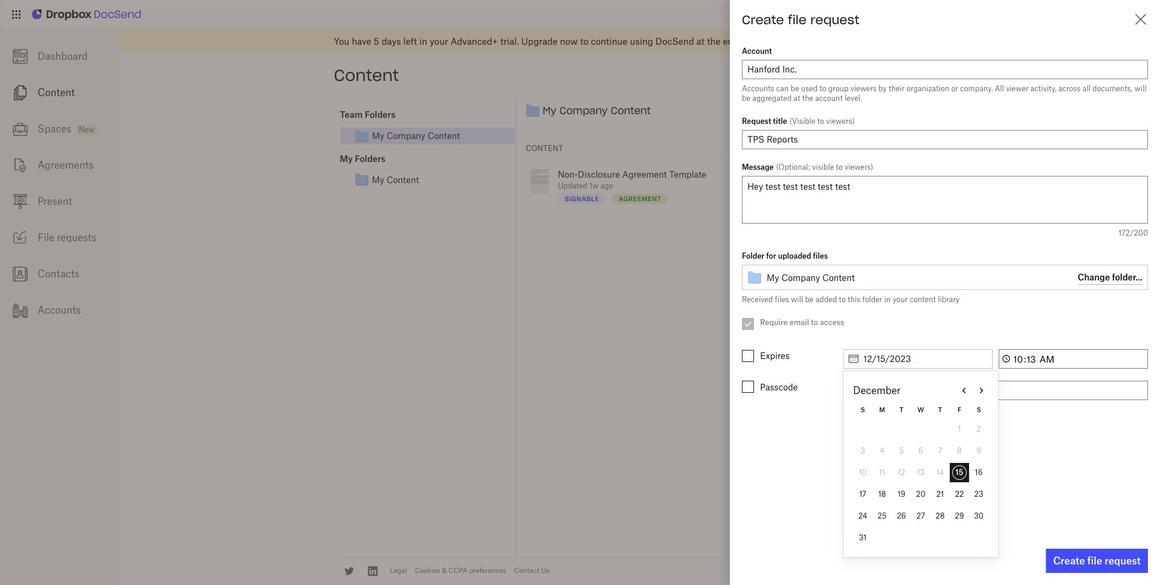 Task type: vqa. For each thing, say whether or not it's contained in the screenshot.
Personal
no



Task type: locate. For each thing, give the bounding box(es) containing it.
0 horizontal spatial s
[[861, 406, 866, 414]]

0 horizontal spatial create file request
[[742, 12, 860, 27]]

to right now
[[581, 35, 589, 46]]

Add any extra details about the request text field
[[742, 176, 1149, 224]]

their
[[889, 84, 905, 93]]

viewers
[[851, 84, 877, 93]]

accounts inside "accounts can be used to group viewers by their organization or company. all viewer activity, across all documents, will be aggregated at the account level."
[[742, 84, 775, 93]]

folders inside tree
[[365, 109, 396, 120]]

template
[[670, 169, 707, 180]]

31
[[860, 533, 867, 542]]

title
[[773, 117, 788, 126]]

1 vertical spatial folder image
[[748, 270, 762, 285]]

my inside tree item
[[372, 131, 385, 141]]

folder image up content
[[526, 104, 541, 118]]

legal
[[390, 567, 407, 575]]

my down for at the right of the page
[[767, 272, 780, 283]]

cookies
[[415, 567, 440, 575]]

folder image down team folders
[[355, 129, 369, 143]]

jp
[[915, 173, 922, 180]]

contacts
[[38, 268, 79, 280]]

1 horizontal spatial my company content
[[543, 105, 651, 117]]

18
[[879, 490, 887, 499]]

2 0 from the left
[[880, 169, 887, 182]]

2 folder image from the top
[[355, 173, 369, 187]]

2 horizontal spatial my company content
[[767, 272, 855, 283]]

5 left "6" on the right of the page
[[900, 446, 904, 455]]

inc
[[934, 567, 943, 575]]

your left content
[[893, 295, 908, 304]]

be right the can
[[791, 84, 800, 93]]

0 for 0
[[880, 169, 887, 182]]

0 horizontal spatial folder image
[[526, 104, 541, 118]]

your
[[430, 35, 448, 46], [752, 35, 771, 46], [893, 295, 908, 304]]

content
[[526, 144, 564, 153]]

viewers) down recent visits
[[845, 163, 874, 172]]

0 horizontal spatial my company content
[[372, 131, 460, 141]]

s up 2
[[977, 406, 982, 414]]

1 0 from the left
[[835, 169, 842, 182]]

company up 'my folders' tree
[[387, 131, 426, 141]]

agreement
[[623, 169, 667, 180]]

share
[[786, 67, 811, 77]]

5 inside 5 button
[[900, 446, 904, 455]]

1 vertical spatial create file request
[[1054, 555, 1142, 567]]

1 t from the left
[[900, 406, 904, 414]]

0 vertical spatial create file request
[[742, 12, 860, 27]]

1 horizontal spatial 5
[[900, 446, 904, 455]]

at up request title (visible to viewers)
[[794, 94, 801, 103]]

folder image inside tree
[[355, 173, 369, 187]]

sidebar ndas image
[[12, 158, 28, 173]]

0 horizontal spatial t
[[900, 406, 904, 414]]

content inside 'my folders' tree
[[387, 175, 419, 185]]

2 vertical spatial my company content
[[767, 272, 855, 283]]

2023
[[880, 567, 896, 575]]

team folders tree
[[340, 108, 514, 144]]

0 horizontal spatial accounts
[[38, 304, 81, 316]]

22
[[956, 490, 965, 499]]

1 vertical spatial folder image
[[355, 173, 369, 187]]

0 horizontal spatial be
[[742, 94, 751, 103]]

21 button
[[931, 485, 950, 504]]

0 horizontal spatial will
[[792, 295, 804, 304]]

0 vertical spatial file
[[788, 12, 807, 27]]

in right the left
[[420, 35, 428, 46]]

sidebar documents image
[[12, 85, 28, 100]]

my down team folders
[[372, 131, 385, 141]]

change folder... button
[[1078, 270, 1143, 285]]

folder image
[[526, 104, 541, 118], [748, 270, 762, 285]]

account
[[742, 47, 772, 56]]

viewers)
[[827, 117, 855, 126], [845, 163, 874, 172]]

company.
[[961, 84, 994, 93]]

now
[[560, 35, 578, 46]]

files right "uploaded"
[[814, 252, 828, 261]]

s
[[861, 406, 866, 414], [977, 406, 982, 414]]

content inside button
[[898, 67, 931, 77]]

2 s from the left
[[977, 406, 982, 414]]

my
[[543, 105, 557, 117], [372, 131, 385, 141], [340, 153, 353, 164], [372, 175, 385, 185], [767, 272, 780, 283]]

0 horizontal spatial file
[[788, 12, 807, 27]]

request files image
[[733, 65, 748, 80]]

0 vertical spatial accounts
[[742, 84, 775, 93]]

uploaded
[[779, 252, 812, 261]]

create file request
[[742, 12, 860, 27], [1054, 555, 1142, 567]]

the left "end"
[[708, 35, 721, 46]]

be up the request
[[742, 94, 751, 103]]

my company content for folder image in the my company content tree item
[[372, 131, 460, 141]]

7
[[939, 446, 943, 455]]

t left w on the right of page
[[900, 406, 904, 414]]

1 vertical spatial my company content
[[372, 131, 460, 141]]

will left added
[[792, 295, 804, 304]]

172/200
[[1119, 229, 1149, 238]]

in
[[420, 35, 428, 46], [885, 295, 891, 304]]

my down my folders
[[372, 175, 385, 185]]

17
[[860, 490, 867, 499]]

12 button
[[892, 463, 912, 482]]

the inside "accounts can be used to group viewers by their organization or company. all viewer activity, across all documents, will be aggregated at the account level."
[[803, 94, 814, 103]]

0 right visible
[[835, 169, 842, 182]]

member circle for james peterson image
[[911, 169, 926, 184]]

in right folder
[[885, 295, 891, 304]]

my folders tree
[[340, 152, 514, 188]]

preferences
[[470, 567, 507, 575]]

1 horizontal spatial request
[[1105, 555, 1142, 567]]

0 vertical spatial the
[[708, 35, 721, 46]]

be
[[791, 84, 800, 93], [742, 94, 751, 103], [806, 295, 814, 304]]

to up account at the right top of the page
[[820, 84, 827, 93]]

0 vertical spatial will
[[1135, 84, 1147, 93]]

files right received
[[775, 295, 790, 304]]

at right docsend
[[697, 35, 705, 46]]

the
[[708, 35, 721, 46], [803, 94, 814, 103]]

16
[[976, 468, 983, 477]]

1 vertical spatial folders
[[355, 153, 386, 164]]

0 vertical spatial my company content
[[543, 105, 651, 117]]

my company content inside button
[[372, 131, 460, 141]]

company down visible
[[811, 182, 842, 191]]

1 horizontal spatial accounts
[[742, 84, 775, 93]]

1 folder image from the top
[[355, 129, 369, 143]]

upload content
[[866, 67, 931, 77]]

create file request inside button
[[1054, 555, 1142, 567]]

added
[[816, 295, 838, 304]]

1 vertical spatial file
[[1088, 555, 1103, 567]]

23
[[975, 490, 984, 499]]

file requests link
[[0, 219, 121, 256]]

aggregated
[[753, 94, 792, 103]]

2 trial. from the left
[[773, 35, 792, 46]]

0 horizontal spatial trial.
[[501, 35, 519, 46]]

1 vertical spatial accounts
[[38, 304, 81, 316]]

this
[[848, 295, 861, 304]]

0 horizontal spatial 5
[[374, 35, 380, 46]]

0 horizontal spatial at
[[697, 35, 705, 46]]

0 vertical spatial 5
[[374, 35, 380, 46]]

company
[[560, 105, 608, 117], [387, 131, 426, 141], [811, 182, 842, 191], [782, 272, 821, 283]]

passcode
[[761, 382, 798, 392]]

31 button
[[854, 528, 873, 548]]

docsend
[[656, 35, 695, 46]]

1 vertical spatial at
[[794, 94, 801, 103]]

0 inside 0 company
[[835, 169, 842, 182]]

Explain what the request is for text field
[[743, 131, 1148, 149]]

folder image inside my company content tree item
[[355, 129, 369, 143]]

30
[[975, 512, 984, 521]]

accounts for accounts can be used to group viewers by their organization or company. all viewer activity, across all documents, will be aggregated at the account level.
[[742, 84, 775, 93]]

1 vertical spatial the
[[803, 94, 814, 103]]

1 vertical spatial files
[[775, 295, 790, 304]]

the down used
[[803, 94, 814, 103]]

1 horizontal spatial the
[[803, 94, 814, 103]]

new folder. clicking this button will open the add folder dialog image
[[757, 65, 772, 80]]

0 down the visits on the top right of the page
[[880, 169, 887, 182]]

1 horizontal spatial in
[[885, 295, 891, 304]]

be left added
[[806, 295, 814, 304]]

folder image down my folders
[[355, 173, 369, 187]]

group
[[829, 84, 849, 93]]

your up account
[[752, 35, 771, 46]]

trial.
[[501, 35, 519, 46], [773, 35, 792, 46]]

trial. left upgrade
[[501, 35, 519, 46]]

or
[[952, 84, 959, 93]]

your right the left
[[430, 35, 448, 46]]

folders for my folders
[[355, 153, 386, 164]]

will right documents,
[[1135, 84, 1147, 93]]

5 left days
[[374, 35, 380, 46]]

folder
[[742, 252, 765, 261]]

6
[[919, 446, 924, 455]]

1 horizontal spatial files
[[814, 252, 828, 261]]

Expiration Date text field
[[864, 350, 993, 368]]

folders inside tree
[[355, 153, 386, 164]]

my for the rightmost folder icon
[[767, 272, 780, 283]]

request
[[811, 12, 860, 27], [1105, 555, 1142, 567]]

1 vertical spatial will
[[792, 295, 804, 304]]

1 trial. from the left
[[501, 35, 519, 46]]

1 horizontal spatial trial.
[[773, 35, 792, 46]]

folders right team
[[365, 109, 396, 120]]

2 button
[[970, 420, 989, 439]]

0 vertical spatial viewers)
[[827, 117, 855, 126]]

folder image
[[355, 129, 369, 143], [355, 173, 369, 187]]

folder image down the folder
[[748, 270, 762, 285]]

0 vertical spatial folders
[[365, 109, 396, 120]]

0 vertical spatial create
[[742, 12, 785, 27]]

1 horizontal spatial t
[[939, 406, 943, 414]]

create file request button
[[1047, 549, 1149, 573]]

2 horizontal spatial be
[[806, 295, 814, 304]]

1 horizontal spatial will
[[1135, 84, 1147, 93]]

1 horizontal spatial file
[[1088, 555, 1103, 567]]

1 horizontal spatial create file request
[[1054, 555, 1142, 567]]

account
[[816, 94, 843, 103]]

1 horizontal spatial 0
[[880, 169, 887, 182]]

folder image for my content
[[355, 173, 369, 187]]

0 vertical spatial in
[[420, 35, 428, 46]]

t left f in the bottom of the page
[[939, 406, 943, 414]]

1 horizontal spatial folder image
[[748, 270, 762, 285]]

1 vertical spatial be
[[742, 94, 751, 103]]

s left m at the right bottom of page
[[861, 406, 866, 414]]

accounts up aggregated
[[742, 84, 775, 93]]

7 button
[[931, 441, 950, 461]]

requests
[[57, 232, 96, 244]]

0 vertical spatial request
[[811, 12, 860, 27]]

create inside button
[[1054, 555, 1086, 567]]

accounts
[[742, 84, 775, 93], [38, 304, 81, 316]]

my company content button
[[355, 129, 514, 143]]

0 horizontal spatial create
[[742, 12, 785, 27]]

sidebar present image
[[12, 194, 28, 209]]

19
[[898, 490, 906, 499]]

contact us link
[[515, 567, 550, 575]]

file requests
[[38, 232, 96, 244]]

1 horizontal spatial s
[[977, 406, 982, 414]]

20 button
[[912, 485, 931, 504]]

folders
[[365, 109, 396, 120], [355, 153, 386, 164]]

my company content
[[543, 105, 651, 117], [372, 131, 460, 141], [767, 272, 855, 283]]

1 vertical spatial 5
[[900, 446, 904, 455]]

viewers) down account at the right top of the page
[[827, 117, 855, 126]]

f
[[958, 406, 962, 414]]

signable
[[565, 195, 600, 203]]

0 horizontal spatial 0
[[835, 169, 842, 182]]

0 vertical spatial folder image
[[355, 129, 369, 143]]

to inside "accounts can be used to group viewers by their organization or company. all viewer activity, across all documents, will be aggregated at the account level."
[[820, 84, 827, 93]]

will
[[1135, 84, 1147, 93], [792, 295, 804, 304]]

agreements
[[38, 159, 94, 171]]

1 vertical spatial viewers)
[[845, 163, 874, 172]]

1 vertical spatial request
[[1105, 555, 1142, 567]]

0 vertical spatial files
[[814, 252, 828, 261]]

all
[[1083, 84, 1091, 93]]

1 horizontal spatial create
[[1054, 555, 1086, 567]]

0 horizontal spatial files
[[775, 295, 790, 304]]

20
[[917, 490, 926, 499]]

0 vertical spatial be
[[791, 84, 800, 93]]

folders up my content
[[355, 153, 386, 164]]

1 horizontal spatial your
[[752, 35, 771, 46]]

1 vertical spatial create
[[1054, 555, 1086, 567]]

1 horizontal spatial at
[[794, 94, 801, 103]]

trial. up share
[[773, 35, 792, 46]]

continue
[[591, 35, 628, 46]]

accounts down 'contacts'
[[38, 304, 81, 316]]



Task type: describe. For each thing, give the bounding box(es) containing it.
0 vertical spatial folder image
[[526, 104, 541, 118]]

change
[[1078, 272, 1111, 282]]

receive image
[[12, 230, 28, 245]]

© 2023 docsend™ inc
[[872, 567, 943, 575]]

cookies & ccpa preferences link
[[415, 567, 507, 575]]

folders for team folders
[[365, 109, 396, 120]]

19 button
[[892, 485, 912, 504]]

visible
[[813, 163, 835, 172]]

at inside "accounts can be used to group viewers by their organization or company. all viewer activity, across all documents, will be aggregated at the account level."
[[794, 94, 801, 103]]

to right visible
[[837, 163, 843, 172]]

16 button
[[970, 463, 989, 482]]

22 button
[[950, 485, 970, 504]]

26 button
[[892, 507, 912, 526]]

present link
[[0, 183, 121, 219]]

to left this
[[840, 295, 846, 304]]

end
[[723, 35, 739, 46]]

9
[[977, 446, 982, 455]]

legal link
[[390, 567, 407, 575]]

14
[[937, 468, 945, 477]]

company up content
[[560, 105, 608, 117]]

recent visits
[[830, 144, 887, 153]]

my folders
[[340, 153, 386, 164]]

2
[[977, 424, 982, 434]]

(visible
[[790, 117, 816, 126]]

1 vertical spatial in
[[885, 295, 891, 304]]

received
[[742, 295, 773, 304]]

days
[[382, 35, 401, 46]]

2 t from the left
[[939, 406, 943, 414]]

advanced+
[[451, 35, 498, 46]]

have
[[352, 35, 372, 46]]

my company content for the rightmost folder icon
[[767, 272, 855, 283]]

content
[[910, 295, 936, 304]]

company down "uploaded"
[[782, 272, 821, 283]]

11 button
[[873, 463, 892, 482]]

29 button
[[950, 507, 970, 526]]

my up content
[[543, 105, 557, 117]]

expires
[[761, 351, 790, 361]]

upload content button
[[859, 63, 939, 82]]

content inside "link"
[[38, 86, 75, 99]]

folder
[[863, 295, 883, 304]]

11
[[880, 468, 886, 477]]

will inside "accounts can be used to group viewers by their organization or company. all viewer activity, across all documents, will be aggregated at the account level."
[[1135, 84, 1147, 93]]

29
[[956, 512, 965, 521]]

14 button
[[931, 463, 950, 482]]

28
[[936, 512, 945, 521]]

spaces
[[38, 123, 71, 135]]

Expiration Time time field
[[999, 349, 1149, 369]]

0 company
[[811, 169, 842, 191]]

3
[[861, 446, 866, 455]]

10
[[859, 468, 867, 477]]

13 button
[[912, 463, 931, 482]]

upload
[[866, 67, 896, 77]]

2 horizontal spatial your
[[893, 295, 908, 304]]

sidebar accounts image
[[12, 303, 28, 318]]

8
[[958, 446, 962, 455]]

0 horizontal spatial in
[[420, 35, 428, 46]]

Passcode text field
[[879, 382, 1148, 400]]

of
[[741, 35, 750, 46]]

sidebar contacts image
[[12, 267, 28, 282]]

0 horizontal spatial request
[[811, 12, 860, 27]]

2 vertical spatial be
[[806, 295, 814, 304]]

dashboard link
[[0, 38, 121, 74]]

share content button
[[779, 63, 854, 82]]

december
[[854, 385, 901, 397]]

15 button
[[950, 463, 970, 482]]

content inside tree item
[[428, 131, 460, 141]]

folder image for my company content
[[355, 129, 369, 143]]

visits
[[862, 144, 887, 153]]

disclosure
[[578, 169, 620, 180]]

accounts for accounts
[[38, 304, 81, 316]]

docsend™
[[898, 567, 932, 575]]

18 button
[[873, 485, 892, 504]]

sidebar spaces image
[[12, 121, 28, 137]]

0 horizontal spatial your
[[430, 35, 448, 46]]

level.
[[845, 94, 863, 103]]

1 s from the left
[[861, 406, 866, 414]]

new
[[79, 125, 95, 134]]

&
[[442, 567, 447, 575]]

message (optional; visible to viewers)
[[742, 163, 874, 172]]

spaces new
[[38, 123, 95, 135]]

used
[[802, 84, 818, 93]]

folder for uploaded files
[[742, 252, 828, 261]]

ccpa
[[449, 567, 468, 575]]

file inside button
[[1088, 555, 1103, 567]]

w
[[918, 406, 925, 414]]

my company content tree item
[[340, 127, 514, 144]]

all
[[996, 84, 1005, 93]]

10 button
[[854, 463, 873, 482]]

my for folder image inside the tree
[[372, 175, 385, 185]]

4
[[880, 446, 885, 455]]

23 button
[[970, 485, 989, 504]]

cookies & ccpa preferences
[[415, 567, 507, 575]]

documents,
[[1093, 84, 1133, 93]]

contact us
[[515, 567, 550, 575]]

my down team
[[340, 153, 353, 164]]

15
[[956, 468, 964, 477]]

0 for 0 company
[[835, 169, 842, 182]]

4 button
[[873, 441, 892, 461]]

request title (visible to viewers)
[[742, 117, 855, 126]]

0 vertical spatial at
[[697, 35, 705, 46]]

upgrade
[[522, 35, 558, 46]]

close image
[[1134, 12, 1149, 27]]

recent
[[830, 144, 861, 153]]

content link
[[0, 74, 121, 111]]

share content
[[786, 67, 847, 77]]

©
[[872, 567, 878, 575]]

viewer
[[1007, 84, 1029, 93]]

27 button
[[912, 507, 931, 526]]

company inside button
[[387, 131, 426, 141]]

ago
[[601, 182, 613, 191]]

viewers) for message (optional; visible to viewers)
[[845, 163, 874, 172]]

request inside button
[[1105, 555, 1142, 567]]

my for folder image in the my company content tree item
[[372, 131, 385, 141]]

viewers) for request title (visible to viewers)
[[827, 117, 855, 126]]

5 button
[[892, 441, 912, 461]]

0 horizontal spatial the
[[708, 35, 721, 46]]

message
[[742, 163, 774, 172]]

25 button
[[873, 507, 892, 526]]

sidebar dashboard image
[[12, 49, 28, 64]]

received files will be added to this folder in your content library
[[742, 295, 960, 304]]

my content
[[372, 175, 419, 185]]

to right (visible
[[818, 117, 825, 126]]

13
[[918, 468, 925, 477]]

6 button
[[912, 441, 931, 461]]

1 horizontal spatial be
[[791, 84, 800, 93]]

left
[[404, 35, 417, 46]]



